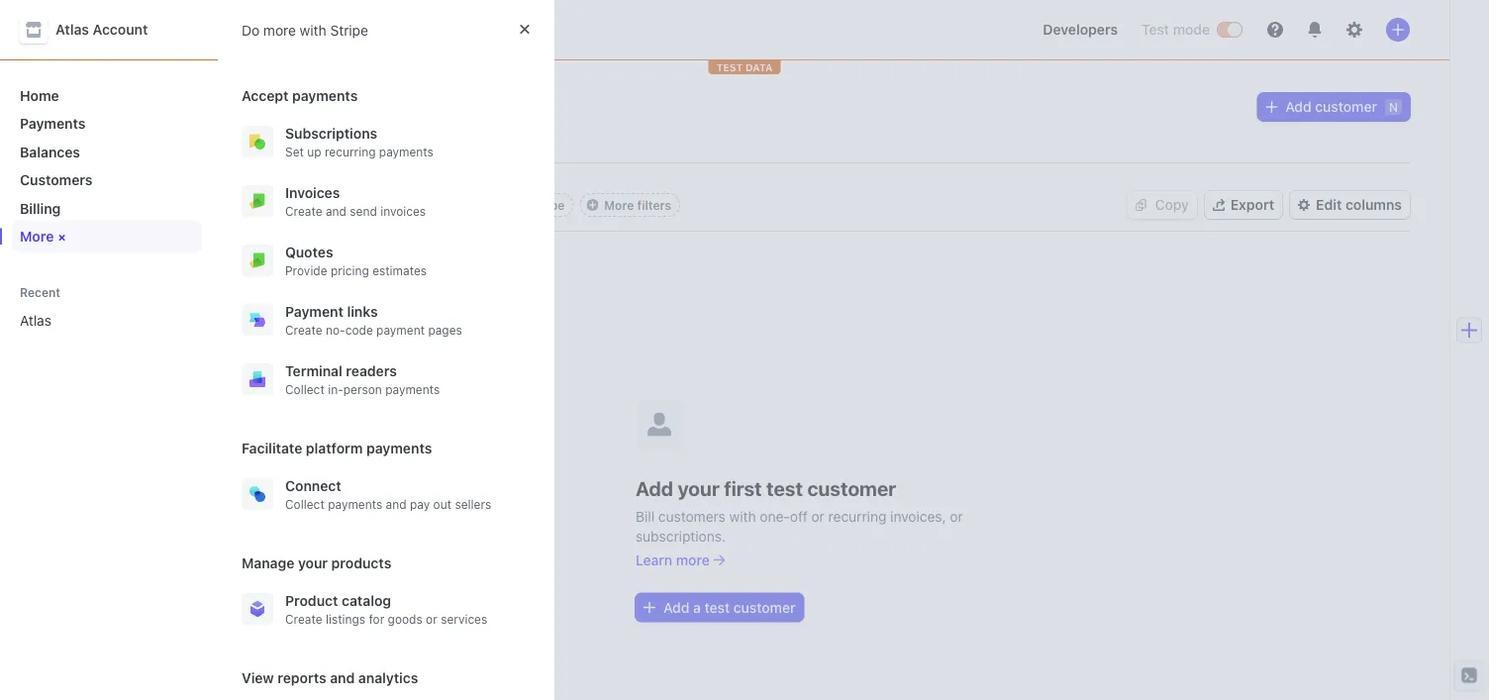 Task type: vqa. For each thing, say whether or not it's contained in the screenshot.
business text field
no



Task type: locate. For each thing, give the bounding box(es) containing it.
customer
[[1316, 99, 1378, 115], [808, 477, 897, 500], [734, 599, 796, 616]]

create down payment
[[285, 323, 322, 337]]

1 vertical spatial recurring
[[829, 508, 887, 524]]

customers down balances
[[20, 172, 93, 188]]

add more filters image
[[587, 199, 599, 211]]

and right the reports
[[330, 670, 355, 686]]

terminal readers collect in-person payments
[[285, 363, 440, 396]]

1 vertical spatial test
[[705, 599, 730, 616]]

one-
[[760, 508, 790, 524]]

0 vertical spatial more
[[605, 198, 634, 212]]

svg image inside copy button
[[1135, 199, 1147, 211]]

add left a
[[664, 599, 690, 616]]

1 horizontal spatial more
[[676, 552, 710, 568]]

and inside connect collect payments and pay out sellers
[[386, 497, 407, 511]]

1 horizontal spatial customers
[[258, 91, 400, 123]]

2 vertical spatial add
[[664, 599, 690, 616]]

view reports and analytics
[[242, 670, 418, 686]]

payments link
[[12, 107, 202, 140]]

0 vertical spatial collect
[[285, 382, 325, 396]]

or right goods
[[426, 612, 438, 626]]

recent navigation links element
[[0, 284, 218, 337]]

export
[[1231, 197, 1275, 213]]

0 horizontal spatial test
[[705, 599, 730, 616]]

customers
[[659, 508, 726, 524]]

payment
[[285, 304, 344, 320]]

0 horizontal spatial atlas
[[20, 312, 51, 329]]

customers
[[258, 91, 400, 123], [20, 172, 93, 188]]

test up one-
[[767, 477, 803, 500]]

more down subscriptions.
[[676, 552, 710, 568]]

more filters
[[605, 198, 672, 212]]

1 vertical spatial add
[[636, 477, 674, 500]]

0 vertical spatial and
[[326, 204, 347, 218]]

2 vertical spatial create
[[285, 612, 322, 626]]

0 vertical spatial with
[[300, 22, 327, 38]]

create inside product catalog create listings for goods or services
[[285, 612, 322, 626]]

or right off
[[812, 508, 825, 524]]

1 create from the top
[[285, 204, 322, 218]]

customer right a
[[734, 599, 796, 616]]

add customer
[[1286, 99, 1378, 115]]

and left the send
[[326, 204, 347, 218]]

create inside invoices create and send invoices
[[285, 204, 322, 218]]

test inside button
[[705, 599, 730, 616]]

data
[[746, 61, 773, 73]]

quotes
[[285, 244, 333, 260]]

1 horizontal spatial your
[[678, 477, 720, 500]]

atlas down recent
[[20, 312, 51, 329]]

0 vertical spatial your
[[678, 477, 720, 500]]

your up product
[[298, 555, 328, 571]]

create
[[285, 204, 322, 218], [285, 323, 322, 337], [285, 612, 322, 626]]

add
[[1286, 99, 1312, 115], [636, 477, 674, 500], [664, 599, 690, 616]]

0 vertical spatial recurring
[[325, 145, 376, 158]]

estimates
[[373, 263, 427, 277]]

more
[[263, 22, 296, 38], [676, 552, 710, 568]]

0 horizontal spatial more
[[263, 22, 296, 38]]

recurring right off
[[829, 508, 887, 524]]

0 vertical spatial customer
[[1316, 99, 1378, 115]]

test
[[1142, 21, 1170, 38]]

1 vertical spatial svg image
[[1135, 199, 1147, 211]]

catalog
[[342, 593, 391, 609]]

remaining balances link
[[340, 131, 489, 158]]

atlas inside recent navigation links element
[[20, 312, 51, 329]]

customer left n
[[1316, 99, 1378, 115]]

2 create from the top
[[285, 323, 322, 337]]

send
[[350, 204, 377, 218]]

0 horizontal spatial with
[[300, 22, 327, 38]]

payment links create no-code payment pages
[[285, 304, 462, 337]]

billing
[[20, 200, 61, 216]]

1 vertical spatial your
[[298, 555, 328, 571]]

2 collect from the top
[[285, 497, 325, 511]]

collect down connect
[[285, 497, 325, 511]]

atlas
[[55, 21, 89, 38], [20, 312, 51, 329]]

1 vertical spatial atlas
[[20, 312, 51, 329]]

and left pay on the left
[[386, 497, 407, 511]]

more for do
[[263, 22, 296, 38]]

1 horizontal spatial svg image
[[1266, 101, 1278, 113]]

2 vertical spatial and
[[330, 670, 355, 686]]

no-
[[326, 323, 345, 337]]

recurring
[[325, 145, 376, 158], [829, 508, 887, 524]]

0 horizontal spatial customer
[[734, 599, 796, 616]]

atlas link
[[12, 305, 174, 337]]

with down first at the bottom
[[730, 508, 756, 524]]

0 horizontal spatial recurring
[[325, 145, 376, 158]]

1 vertical spatial create
[[285, 323, 322, 337]]

bill
[[636, 508, 655, 524]]

more right do
[[263, 22, 296, 38]]

1 vertical spatial collect
[[285, 497, 325, 511]]

columns
[[1346, 197, 1402, 213]]

1 vertical spatial customer
[[808, 477, 897, 500]]

readers
[[346, 363, 397, 379]]

0 vertical spatial create
[[285, 204, 322, 218]]

created
[[421, 198, 467, 212]]

0 horizontal spatial more
[[20, 228, 54, 245]]

a
[[693, 599, 701, 616]]

payments
[[292, 88, 358, 104], [379, 145, 434, 158], [385, 382, 440, 396], [366, 440, 432, 457], [328, 497, 383, 511]]

0 vertical spatial add
[[1286, 99, 1312, 115]]

add your first test customer
[[636, 477, 897, 500]]

or inside product catalog create listings for goods or services
[[426, 612, 438, 626]]

1 vertical spatial customers
[[20, 172, 93, 188]]

collect inside terminal readers collect in-person payments
[[285, 382, 325, 396]]

test
[[717, 61, 743, 73]]

provide
[[285, 263, 327, 277]]

tab list
[[250, 127, 1410, 163]]

create for payment links
[[285, 323, 322, 337]]

balances link
[[12, 136, 202, 168]]

create down invoices
[[285, 204, 322, 218]]

more inside more +
[[20, 228, 54, 245]]

overview
[[258, 136, 320, 153]]

product catalog create listings for goods or services
[[285, 593, 488, 626]]

+
[[54, 230, 72, 248]]

0 vertical spatial test
[[767, 477, 803, 500]]

0 horizontal spatial customers
[[20, 172, 93, 188]]

up
[[307, 145, 321, 158]]

customers link
[[12, 164, 202, 196]]

n
[[1390, 100, 1398, 114]]

0 vertical spatial more
[[263, 22, 296, 38]]

with inside bill customers with one-off or recurring invoices, or subscriptions.
[[730, 508, 756, 524]]

0 horizontal spatial or
[[426, 612, 438, 626]]

1 vertical spatial and
[[386, 497, 407, 511]]

svg image left the copy
[[1135, 199, 1147, 211]]

and inside invoices create and send invoices
[[326, 204, 347, 218]]

test
[[767, 477, 803, 500], [705, 599, 730, 616]]

links
[[347, 304, 378, 320]]

atlas inside button
[[55, 21, 89, 38]]

more for filters
[[605, 198, 634, 212]]

more down billing
[[20, 228, 54, 245]]

0 horizontal spatial svg image
[[1135, 199, 1147, 211]]

create for product catalog
[[285, 612, 322, 626]]

invoices
[[285, 185, 340, 201]]

test data
[[717, 61, 773, 73]]

remaining balances
[[348, 136, 481, 153]]

add inside button
[[664, 599, 690, 616]]

your up 'customers' at the left of the page
[[678, 477, 720, 500]]

with for customers
[[730, 508, 756, 524]]

person
[[343, 382, 382, 396]]

svg image
[[1266, 101, 1278, 113], [1135, 199, 1147, 211]]

filters
[[637, 198, 672, 212]]

create down product
[[285, 612, 322, 626]]

accept payments
[[242, 88, 358, 104]]

0 horizontal spatial your
[[298, 555, 328, 571]]

2 vertical spatial customer
[[734, 599, 796, 616]]

copy button
[[1128, 191, 1197, 219]]

1 horizontal spatial with
[[730, 508, 756, 524]]

1 horizontal spatial customer
[[808, 477, 897, 500]]

3 create from the top
[[285, 612, 322, 626]]

svg image left add customer
[[1266, 101, 1278, 113]]

1 horizontal spatial more
[[605, 198, 634, 212]]

with left stripe
[[300, 22, 327, 38]]

more
[[605, 198, 634, 212], [20, 228, 54, 245]]

mode
[[1173, 21, 1210, 38]]

1 horizontal spatial test
[[767, 477, 803, 500]]

pages
[[428, 323, 462, 337]]

toolbar
[[258, 193, 680, 217]]

recurring down subscriptions at the top of page
[[325, 145, 376, 158]]

1 vertical spatial more
[[20, 228, 54, 245]]

more +
[[20, 228, 72, 248]]

create inside payment links create no-code payment pages
[[285, 323, 322, 337]]

your
[[678, 477, 720, 500], [298, 555, 328, 571]]

core navigation links element
[[12, 79, 202, 253]]

set
[[285, 145, 304, 158]]

1 vertical spatial more
[[676, 552, 710, 568]]

account
[[93, 21, 148, 38]]

subscriptions set up recurring payments
[[285, 125, 434, 158]]

home link
[[12, 79, 202, 111]]

add left n
[[1286, 99, 1312, 115]]

collect down terminal
[[285, 382, 325, 396]]

0 vertical spatial atlas
[[55, 21, 89, 38]]

atlas for atlas account
[[55, 21, 89, 38]]

developers
[[1043, 21, 1118, 38]]

add a test customer button
[[636, 594, 804, 621]]

collect
[[285, 382, 325, 396], [285, 497, 325, 511]]

platform
[[306, 440, 363, 457]]

email
[[282, 198, 314, 212]]

customers up subscriptions at the top of page
[[258, 91, 400, 123]]

close menu image
[[519, 23, 531, 35]]

1 horizontal spatial atlas
[[55, 21, 89, 38]]

add up bill
[[636, 477, 674, 500]]

invoices
[[381, 204, 426, 218]]

1 horizontal spatial recurring
[[829, 508, 887, 524]]

1 collect from the top
[[285, 382, 325, 396]]

test right a
[[705, 599, 730, 616]]

1 vertical spatial with
[[730, 508, 756, 524]]

2 horizontal spatial or
[[950, 508, 963, 524]]

and for send
[[326, 204, 347, 218]]

more right add more filters icon
[[605, 198, 634, 212]]

customer up off
[[808, 477, 897, 500]]

1 horizontal spatial or
[[812, 508, 825, 524]]

quotes provide pricing estimates
[[285, 244, 427, 277]]

or right invoices,
[[950, 508, 963, 524]]

atlas left account
[[55, 21, 89, 38]]



Task type: describe. For each thing, give the bounding box(es) containing it.
bill customers with one-off or recurring invoices, or subscriptions.
[[636, 508, 963, 544]]

payments inside terminal readers collect in-person payments
[[385, 382, 440, 396]]

facilitate
[[242, 440, 302, 457]]

view
[[242, 670, 274, 686]]

products
[[331, 555, 391, 571]]

billing link
[[12, 192, 202, 224]]

pricing
[[331, 263, 369, 277]]

out
[[433, 497, 452, 511]]

connect collect payments and pay out sellers
[[285, 478, 491, 511]]

recurring inside bill customers with one-off or recurring invoices, or subscriptions.
[[829, 508, 887, 524]]

edit
[[1316, 197, 1342, 213]]

date
[[471, 198, 497, 212]]

0 vertical spatial customers
[[258, 91, 400, 123]]

remaining
[[348, 136, 418, 153]]

svg image
[[644, 602, 656, 614]]

listings
[[326, 612, 366, 626]]

recurring inside subscriptions set up recurring payments
[[325, 145, 376, 158]]

payment
[[376, 323, 425, 337]]

learn
[[636, 552, 673, 568]]

learn more
[[636, 552, 710, 568]]

stripe
[[330, 22, 368, 38]]

customer inside button
[[734, 599, 796, 616]]

tab list containing overview
[[250, 127, 1410, 163]]

payments
[[20, 115, 86, 132]]

atlas for atlas
[[20, 312, 51, 329]]

product
[[285, 593, 338, 609]]

learn more link
[[636, 550, 726, 570]]

collect inside connect collect payments and pay out sellers
[[285, 497, 325, 511]]

subscriptions
[[285, 125, 378, 142]]

balances
[[421, 136, 481, 153]]

for
[[369, 612, 384, 626]]

add for add customer
[[1286, 99, 1312, 115]]

toolbar containing email
[[258, 193, 680, 217]]

subscriptions.
[[636, 528, 726, 544]]

recent
[[20, 285, 61, 299]]

services
[[441, 612, 488, 626]]

payments inside connect collect payments and pay out sellers
[[328, 497, 383, 511]]

developers link
[[1035, 14, 1126, 46]]

connect
[[285, 478, 341, 494]]

code
[[345, 323, 373, 337]]

created date
[[421, 198, 497, 212]]

home
[[20, 87, 59, 103]]

customers inside core navigation links element
[[20, 172, 93, 188]]

overview link
[[250, 131, 328, 158]]

atlas account button
[[20, 16, 168, 44]]

first
[[724, 477, 762, 500]]

edit columns button
[[1291, 191, 1410, 219]]

edit columns
[[1316, 197, 1402, 213]]

do more with stripe
[[242, 22, 368, 38]]

0 vertical spatial svg image
[[1266, 101, 1278, 113]]

pay
[[410, 497, 430, 511]]

2 horizontal spatial customer
[[1316, 99, 1378, 115]]

card
[[353, 198, 381, 212]]

add created date image
[[403, 199, 415, 211]]

add email image
[[264, 199, 276, 211]]

terminal
[[285, 363, 342, 379]]

search
[[277, 21, 323, 37]]

more for +
[[20, 228, 54, 245]]

test mode
[[1142, 21, 1210, 38]]

your for manage
[[298, 555, 328, 571]]

goods
[[388, 612, 423, 626]]

manage
[[242, 555, 295, 571]]

more for learn
[[676, 552, 710, 568]]

in-
[[328, 382, 343, 396]]

add for add a test customer
[[664, 599, 690, 616]]

with for more
[[300, 22, 327, 38]]

your for add
[[678, 477, 720, 500]]

add card image
[[336, 199, 347, 211]]

reports
[[278, 670, 326, 686]]

sellers
[[455, 497, 491, 511]]

add a test customer
[[664, 599, 796, 616]]

atlas account
[[55, 21, 148, 38]]

do
[[242, 22, 260, 38]]

invoices create and send invoices
[[285, 185, 426, 218]]

add for add your first test customer
[[636, 477, 674, 500]]

balances
[[20, 144, 80, 160]]

type
[[536, 198, 565, 212]]

payments inside subscriptions set up recurring payments
[[379, 145, 434, 158]]

accept payments element
[[234, 116, 539, 405]]

export button
[[1205, 191, 1283, 219]]

manage your products
[[242, 555, 391, 571]]

accept
[[242, 88, 289, 104]]

off
[[790, 508, 808, 524]]

and for analytics
[[330, 670, 355, 686]]

Search search field
[[246, 12, 804, 48]]



